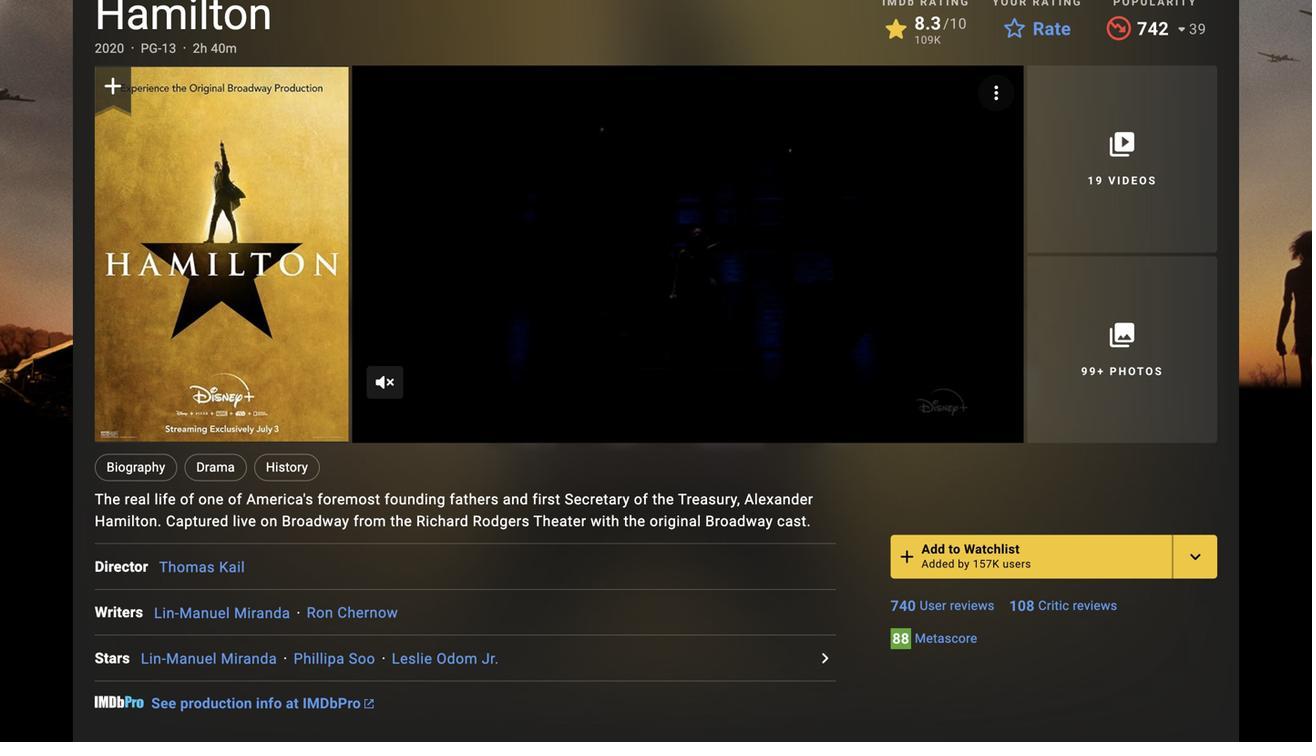 Task type: vqa. For each thing, say whether or not it's contained in the screenshot.
first movie image
no



Task type: describe. For each thing, give the bounding box(es) containing it.
richard
[[416, 513, 469, 531]]

theater
[[534, 513, 587, 531]]

from
[[354, 513, 386, 531]]

rodgers
[[473, 513, 530, 531]]

1 horizontal spatial the
[[624, 513, 646, 531]]

leslie
[[392, 651, 433, 668]]

8.3 / 10 109k
[[915, 13, 967, 46]]

founding
[[385, 491, 446, 509]]

to
[[949, 542, 961, 557]]

live
[[233, 513, 256, 531]]

volume off image
[[374, 372, 396, 394]]

see full cast and crew element containing director
[[95, 556, 159, 578]]

740
[[891, 598, 916, 615]]

1 of from the left
[[180, 491, 194, 509]]

ron chernow
[[307, 605, 398, 622]]

kail
[[219, 559, 245, 576]]

108
[[1009, 598, 1035, 615]]

stars button
[[95, 648, 141, 670]]

manuel for ron
[[179, 605, 230, 622]]

pg-13
[[141, 41, 177, 56]]

the real life of one of america's foremost founding fathers and first secretary of the treasury, alexander hamilton. captured live on broadway from the richard rodgers theater with the original broadway cast.
[[95, 491, 814, 531]]

user
[[920, 599, 947, 614]]

740 user reviews
[[891, 598, 995, 615]]

742
[[1137, 18, 1169, 40]]

users
[[1003, 558, 1032, 571]]

99+ photos button
[[1028, 256, 1218, 444]]

13
[[162, 41, 177, 56]]

19
[[1088, 175, 1104, 187]]

thomas kail
[[159, 559, 245, 576]]

the
[[95, 491, 121, 509]]

19 videos button
[[1028, 66, 1218, 253]]

first
[[533, 491, 561, 509]]

2 of from the left
[[228, 491, 242, 509]]

drama
[[196, 460, 235, 475]]

pg-13 button
[[141, 40, 177, 58]]

jr.
[[482, 651, 499, 668]]

1 broadway from the left
[[282, 513, 350, 531]]

fathers
[[450, 491, 499, 509]]

phillipa soo
[[294, 651, 376, 668]]

biography button
[[95, 455, 177, 482]]

see production info at imdbpro
[[151, 695, 361, 713]]

miranda for ron
[[234, 605, 290, 622]]

history
[[266, 460, 308, 475]]

experience the original broadway production of hamilton, streaming exclusively on disney+ on july 3. image
[[352, 65, 1024, 444]]

99+
[[1082, 365, 1106, 378]]

reviews for 740
[[950, 599, 995, 614]]

lin-manuel miranda for phillipa
[[141, 651, 277, 668]]

88 metascore
[[893, 631, 978, 648]]

leslie odom jr.
[[392, 651, 499, 668]]

3 of from the left
[[634, 491, 648, 509]]

pg-
[[141, 41, 162, 56]]

0 horizontal spatial group
[[95, 66, 348, 444]]

19 videos
[[1088, 175, 1157, 187]]

watch streaming exclusively july 3 element
[[352, 66, 1024, 444]]

soo
[[349, 651, 376, 668]]

biography
[[107, 460, 165, 475]]

real
[[125, 491, 151, 509]]

rate button
[[993, 13, 1082, 46]]

phillipa soo button
[[294, 651, 376, 668]]

treasury,
[[678, 491, 741, 509]]

hamilton.
[[95, 513, 162, 531]]

2020
[[95, 41, 124, 56]]

watchlist
[[964, 542, 1020, 557]]

add
[[922, 542, 946, 557]]

lin- for ron
[[154, 605, 179, 622]]

secretary
[[565, 491, 630, 509]]



Task type: locate. For each thing, give the bounding box(es) containing it.
1 vertical spatial miranda
[[221, 651, 277, 668]]

thomas kail button
[[159, 559, 245, 576]]

writers
[[95, 604, 143, 622]]

1 vertical spatial lin-manuel miranda button
[[141, 651, 277, 668]]

broadway
[[282, 513, 350, 531], [706, 513, 773, 531]]

2 horizontal spatial of
[[634, 491, 648, 509]]

ron
[[307, 605, 334, 622]]

reviews inside 108 critic reviews
[[1073, 599, 1118, 614]]

group
[[352, 65, 1024, 444], [95, 66, 348, 444]]

99+ photos
[[1082, 365, 1164, 378]]

lin-manuel miranda down kail
[[154, 605, 290, 622]]

at
[[286, 695, 299, 713]]

foremost
[[318, 491, 381, 509]]

one
[[199, 491, 224, 509]]

miranda for phillipa
[[221, 651, 277, 668]]

add image
[[896, 546, 918, 568]]

0 horizontal spatial the
[[390, 513, 412, 531]]

info
[[256, 695, 282, 713]]

109k
[[915, 34, 941, 46]]

director
[[95, 559, 148, 576]]

lin-manuel miranda button up production
[[141, 651, 277, 668]]

rate
[[1033, 18, 1071, 40]]

broadway down foremost
[[282, 513, 350, 531]]

odom
[[437, 651, 478, 668]]

2020 button
[[95, 40, 124, 58]]

108 critic reviews
[[1009, 598, 1118, 615]]

2h
[[193, 41, 208, 56]]

chernow
[[338, 605, 398, 622]]

reviews inside 740 user reviews
[[950, 599, 995, 614]]

see full cast and crew element containing writers
[[95, 602, 154, 624]]

lin-manuel miranda button down kail
[[154, 605, 290, 622]]

photos
[[1110, 365, 1164, 378]]

on
[[261, 513, 278, 531]]

see full cast and crew element down the hamilton.
[[95, 556, 159, 578]]

manuel down thomas kail button at the left bottom
[[179, 605, 230, 622]]

of
[[180, 491, 194, 509], [228, 491, 242, 509], [634, 491, 648, 509]]

2h 40m
[[193, 41, 237, 56]]

lin-manuel miranda button
[[154, 605, 290, 622], [141, 651, 277, 668]]

phillipa
[[294, 651, 345, 668]]

of right secretary
[[634, 491, 648, 509]]

reviews
[[950, 599, 995, 614], [1073, 599, 1118, 614]]

0 horizontal spatial of
[[180, 491, 194, 509]]

thomas
[[159, 559, 215, 576]]

lin-manuel miranda button for ron
[[154, 605, 290, 622]]

157k
[[973, 558, 1000, 571]]

launch inline image
[[365, 700, 374, 709]]

0 vertical spatial lin-manuel miranda
[[154, 605, 290, 622]]

39
[[1189, 21, 1207, 38]]

the right with
[[624, 513, 646, 531]]

see production info at imdbpro button
[[151, 695, 374, 713]]

1 horizontal spatial group
[[352, 65, 1024, 444]]

0 vertical spatial lin-manuel miranda button
[[154, 605, 290, 622]]

1 see full cast and crew element from the top
[[95, 556, 159, 578]]

0 horizontal spatial broadway
[[282, 513, 350, 531]]

2 broadway from the left
[[706, 513, 773, 531]]

see full cast and crew element down director at bottom left
[[95, 602, 154, 624]]

cast.
[[777, 513, 811, 531]]

1 vertical spatial manuel
[[166, 651, 217, 668]]

metascore
[[915, 632, 978, 647]]

miranda down kail
[[234, 605, 290, 622]]

imdbpro
[[303, 695, 361, 713]]

leslie odom jr. button
[[392, 651, 499, 668]]

lin-manuel miranda up production
[[141, 651, 277, 668]]

the down founding
[[390, 513, 412, 531]]

lin-manuel miranda in hamilton (2020) image
[[95, 67, 348, 442]]

1 horizontal spatial of
[[228, 491, 242, 509]]

manuel for phillipa
[[166, 651, 217, 668]]

video player application
[[352, 66, 1024, 444]]

1 vertical spatial lin-
[[141, 651, 166, 668]]

manuel up production
[[166, 651, 217, 668]]

miranda up see production info at imdbpro
[[221, 651, 277, 668]]

original
[[650, 513, 702, 531]]

40m
[[211, 41, 237, 56]]

production
[[180, 695, 252, 713]]

0 vertical spatial lin-
[[154, 605, 179, 622]]

1 horizontal spatial reviews
[[1073, 599, 1118, 614]]

by
[[958, 558, 970, 571]]

88
[[893, 631, 910, 648]]

the
[[653, 491, 674, 509], [390, 513, 412, 531], [624, 513, 646, 531]]

reviews right user
[[950, 599, 995, 614]]

0 horizontal spatial reviews
[[950, 599, 995, 614]]

ron chernow button
[[307, 605, 398, 622]]

manuel
[[179, 605, 230, 622], [166, 651, 217, 668]]

1 reviews from the left
[[950, 599, 995, 614]]

lin-manuel miranda
[[154, 605, 290, 622], [141, 651, 277, 668]]

drama button
[[185, 455, 247, 482]]

2 horizontal spatial the
[[653, 491, 674, 509]]

add title to another list image
[[1185, 546, 1207, 568]]

with
[[591, 513, 620, 531]]

10
[[950, 15, 967, 32]]

2 reviews from the left
[[1073, 599, 1118, 614]]

stars
[[95, 650, 130, 668]]

lin- for phillipa
[[141, 651, 166, 668]]

of up live
[[228, 491, 242, 509]]

america's
[[246, 491, 314, 509]]

1 vertical spatial lin-manuel miranda
[[141, 651, 277, 668]]

history button
[[254, 455, 320, 482]]

lin-manuel miranda button for phillipa
[[141, 651, 277, 668]]

see
[[151, 695, 176, 713]]

1 horizontal spatial broadway
[[706, 513, 773, 531]]

/
[[943, 15, 950, 32]]

captured
[[166, 513, 229, 531]]

2 see full cast and crew element from the top
[[95, 602, 154, 624]]

of right life
[[180, 491, 194, 509]]

the up 'original'
[[653, 491, 674, 509]]

1 vertical spatial see full cast and crew element
[[95, 602, 154, 624]]

see full cast and crew element
[[95, 556, 159, 578], [95, 602, 154, 624]]

alexander
[[745, 491, 814, 509]]

broadway down treasury,
[[706, 513, 773, 531]]

lin-manuel miranda for ron
[[154, 605, 290, 622]]

life
[[155, 491, 176, 509]]

0 vertical spatial manuel
[[179, 605, 230, 622]]

reviews right critic
[[1073, 599, 1118, 614]]

and
[[503, 491, 529, 509]]

0 vertical spatial see full cast and crew element
[[95, 556, 159, 578]]

lin-
[[154, 605, 179, 622], [141, 651, 166, 668]]

8.3
[[915, 13, 942, 34]]

lin- right "writers"
[[154, 605, 179, 622]]

videos
[[1109, 175, 1157, 187]]

critic
[[1039, 599, 1070, 614]]

see full cast and crew image
[[814, 648, 836, 670]]

lin- right stars
[[141, 651, 166, 668]]

added
[[922, 558, 955, 571]]

0 vertical spatial miranda
[[234, 605, 290, 622]]

reviews for 108
[[1073, 599, 1118, 614]]

miranda
[[234, 605, 290, 622], [221, 651, 277, 668]]

arrow drop down image
[[1171, 18, 1193, 40]]

add to watchlist added by 157k users
[[922, 542, 1032, 571]]

video autoplay preference image
[[986, 82, 1008, 104]]



